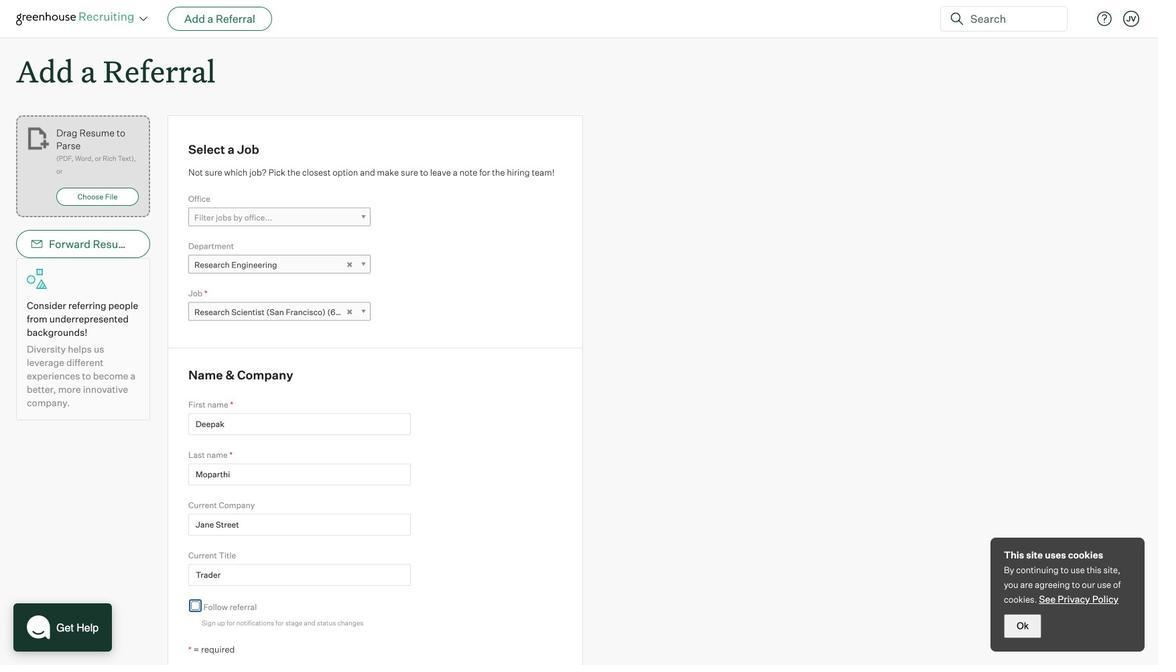 Task type: locate. For each thing, give the bounding box(es) containing it.
None text field
[[188, 414, 411, 435]]

None checkbox
[[191, 601, 200, 610]]

Top navigation search text field
[[966, 5, 1060, 32]]

switch applications element
[[135, 11, 152, 27]]

None text field
[[188, 464, 411, 486], [188, 514, 411, 536], [188, 564, 411, 586], [188, 464, 411, 486], [188, 514, 411, 536], [188, 564, 411, 586]]

switch applications image
[[138, 12, 149, 25]]



Task type: vqa. For each thing, say whether or not it's contained in the screenshot.
checkbox
yes



